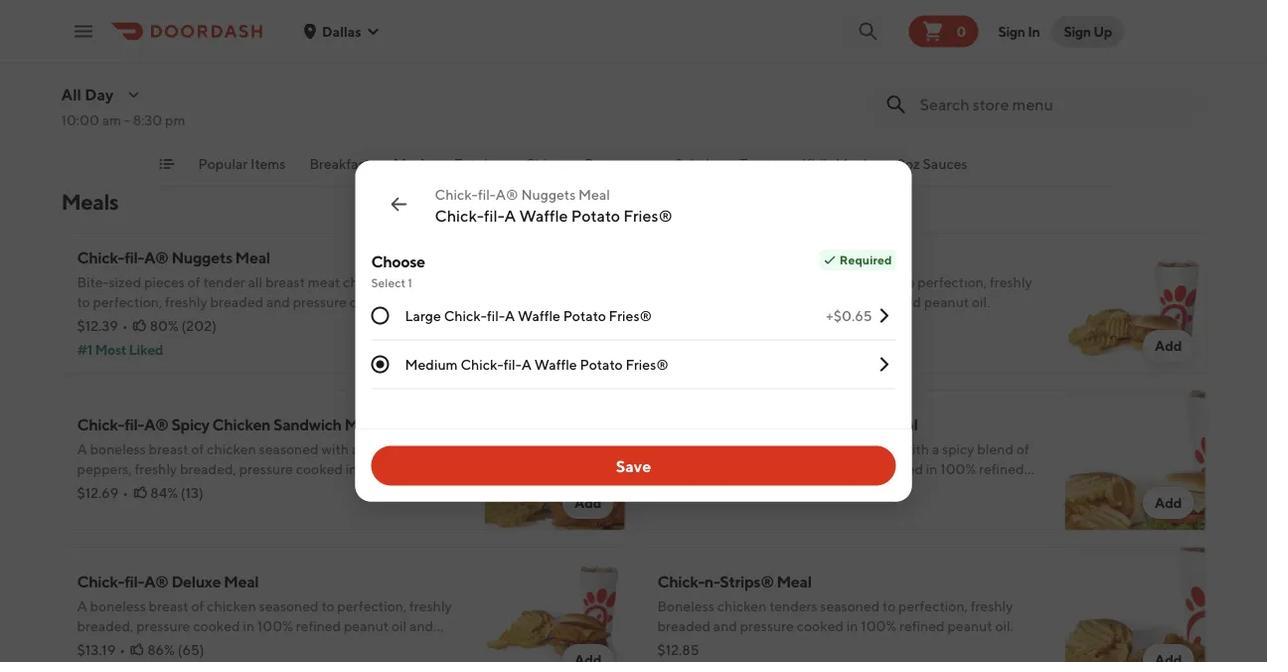 Task type: vqa. For each thing, say whether or not it's contained in the screenshot.
Required
yes



Task type: describe. For each thing, give the bounding box(es) containing it.
chick- right medium
[[461, 356, 504, 372]]

cooked inside chick-fil-a® spicy chicken sandwich meal a boneless breast of chicken seasoned with a spicy blend of peppers, freshly breaded, pressure cooked in 100% refined peanut oil and served on a toasted, buttered bun with dill pickle chips. also available on a multigrain bun.
[[296, 461, 343, 477]]

chick-n-strips® meal boneless chicken tenders seasoned to perfection, freshly breaded and pressure cooked in 100% refined peanut oil. $12.85
[[658, 572, 1014, 658]]

tender
[[203, 274, 245, 290]]

berries
[[411, 41, 454, 58]]

choose
[[371, 252, 425, 271]]

1 horizontal spatial greek
[[260, 41, 299, 58]]

breaded, inside chick-fil-a® spicy chicken sandwich meal a boneless breast of chicken seasoned with a spicy blend of peppers, freshly breaded, pressure cooked in 100% refined peanut oil and served on a toasted, buttered bun with dill pickle chips. also available on a multigrain bun.
[[180, 461, 237, 477]]

spicy chicken sandwich deluxe meal
[[658, 415, 918, 434]]

(65)
[[178, 642, 204, 658]]

available
[[194, 314, 253, 330]]

refined inside chick-fil-a® spicy chicken sandwich meal a boneless breast of chicken seasoned with a spicy blend of peppers, freshly breaded, pressure cooked in 100% refined peanut oil and served on a toasted, buttered bun with dill pickle chips. also available on a multigrain bun.
[[399, 461, 444, 477]]

dallas
[[322, 23, 362, 39]]

in inside chick-fil-a® sandwich meal a boneless breast of chicken seasoned to perfection, freshly breaded, pressure cooked in 100% refined peanut oil.
[[824, 294, 835, 310]]

fries® for medium chick-fil-a waffle potato fries®
[[626, 356, 669, 372]]

breaded inside the chick-n-strips® meal boneless chicken tenders seasoned to perfection, freshly breaded and pressure cooked in 100% refined peanut oil. $12.85
[[658, 618, 711, 634]]

spicy chicken sandwich deluxe meal image
[[1066, 390, 1207, 531]]

of inside a nutritious fruit mix made with chopped pieces of red and green apples, mandarin orange segments, fresh strawberry slices, and blueberries, served chilled. prepared fresh daily.
[[961, 41, 973, 58]]

$12.69
[[77, 485, 119, 501]]

86% (65)
[[147, 642, 204, 658]]

nutritious
[[671, 41, 732, 58]]

(13)
[[181, 485, 204, 501]]

cooked inside the chick-fil-a® nuggets meal bite-sized pieces of tender all breast meat chicken, seasoned to perfection, freshly breaded and pressure cooked in 100% refined peanut oil. available in 8-count, 12-count, or 30-count entrées with choice of dipping sauce.
[[350, 294, 397, 310]]

potato for large chick-fil-a waffle potato fries®
[[564, 307, 606, 324]]

nuggets for of
[[171, 248, 232, 267]]

add button for chick-fil-a® spicy chicken sandwich meal
[[563, 487, 614, 519]]

perfection, inside chick-fil-a® sandwich meal a boneless breast of chicken seasoned to perfection, freshly breaded, pressure cooked in 100% refined peanut oil.
[[918, 274, 988, 290]]

$6.49
[[77, 85, 114, 101]]

chilled.
[[848, 81, 893, 97]]

pickle
[[77, 501, 115, 517]]

sides button
[[527, 154, 561, 186]]

boneless
[[658, 598, 715, 615]]

10:00 am - 8:30 pm
[[61, 112, 185, 128]]

breast inside the chick-fil-a® nuggets meal bite-sized pieces of tender all breast meat chicken, seasoned to perfection, freshly breaded and pressure cooked in 100% refined peanut oil. available in 8-count, 12-count, or 30-count entrées with choice of dipping sauce.
[[265, 274, 305, 290]]

chick- for chick-fil-a® nuggets meal chick-fil-a waffle potato fries®
[[435, 186, 478, 202]]

• for chick-fil-a® nuggets meal
[[122, 318, 128, 334]]

popular
[[198, 156, 248, 172]]

0 vertical spatial greek
[[77, 15, 120, 34]]

slices,
[[658, 81, 695, 97]]

chick- for chick-fil-a® sandwich meal a boneless breast of chicken seasoned to perfection, freshly breaded, pressure cooked in 100% refined peanut oil.
[[658, 248, 705, 267]]

liked for nuggets
[[129, 342, 163, 358]]

fil- down large chick-fil-a waffle potato fries®
[[504, 356, 522, 372]]

boneless inside chick-fil-a® spicy chicken sandwich meal a boneless breast of chicken seasoned with a spicy blend of peppers, freshly breaded, pressure cooked in 100% refined peanut oil and served on a toasted, buttered bun with dill pickle chips. also available on a multigrain bun.
[[90, 441, 146, 457]]

sandwich inside chick-fil-a® spicy chicken sandwich meal a boneless breast of chicken seasoned with a spicy blend of peppers, freshly breaded, pressure cooked in 100% refined peanut oil and served on a toasted, buttered bun with dill pickle chips. also available on a multigrain bun.
[[273, 415, 342, 434]]

$12.39
[[77, 318, 118, 334]]

with left dill
[[384, 481, 411, 497]]

entrées button
[[454, 154, 503, 186]]

#3
[[658, 342, 676, 358]]

a® for chicken
[[725, 248, 749, 267]]

chick-fil-a® deluxe meal image
[[485, 547, 626, 662]]

large chick-fil-a waffle potato fries®
[[405, 307, 652, 324]]

chicken inside the chick-n-strips® meal boneless chicken tenders seasoned to perfection, freshly breaded and pressure cooked in 100% refined peanut oil. $12.85
[[718, 598, 767, 615]]

a® for potato
[[496, 186, 519, 202]]

prepared
[[896, 81, 955, 97]]

refined inside the chick-fil-a® nuggets meal bite-sized pieces of tender all breast meat chicken, seasoned to perfection, freshly breaded and pressure cooked in 100% refined peanut oil. available in 8-count, 12-count, or 30-count entrées with choice of dipping sauce.
[[77, 314, 122, 330]]

sauces
[[923, 156, 968, 172]]

with inside greek yogurt parfait creamy, organic vanilla bean greek yogurt with fresh berries and your choice of toppings. $6.49
[[346, 41, 373, 58]]

greek yogurt parfait image
[[485, 0, 626, 131]]

meal inside the chick-n-strips® meal boneless chicken tenders seasoned to perfection, freshly breaded and pressure cooked in 100% refined peanut oil. $12.85
[[777, 572, 812, 591]]

deluxe for a®
[[171, 572, 221, 591]]

meal inside chick-fil-a® spicy chicken sandwich meal a boneless breast of chicken seasoned with a spicy blend of peppers, freshly breaded, pressure cooked in 100% refined peanut oil and served on a toasted, buttered bun with dill pickle chips. also available on a multigrain bun.
[[345, 415, 380, 434]]

a inside 'chick-fil-a® nuggets meal chick-fil-a waffle potato fries®'
[[505, 206, 516, 225]]

made
[[789, 41, 825, 58]]

• for chick-fil-a® deluxe meal
[[120, 642, 125, 658]]

chick-fil-a® spicy chicken sandwich meal image
[[485, 390, 626, 531]]

a® for tender
[[144, 248, 169, 267]]

open menu image
[[72, 19, 95, 43]]

perfection, inside the chick-n-strips® meal boneless chicken tenders seasoned to perfection, freshly breaded and pressure cooked in 100% refined peanut oil. $12.85
[[899, 598, 969, 615]]

bun
[[356, 481, 381, 497]]

a® for breast
[[144, 415, 169, 434]]

pieces for meal
[[144, 274, 185, 290]]

fruit
[[735, 41, 761, 58]]

in
[[1029, 23, 1041, 39]]

to inside the chick-fil-a® nuggets meal bite-sized pieces of tender all breast meat chicken, seasoned to perfection, freshly breaded and pressure cooked in 100% refined peanut oil. available in 8-count, 12-count, or 30-count entrées with choice of dipping sauce.
[[77, 294, 90, 310]]

84%
[[150, 485, 178, 501]]

count
[[429, 314, 466, 330]]

a inside chick-fil-a® spicy chicken sandwich meal a boneless breast of chicken seasoned with a spicy blend of peppers, freshly breaded, pressure cooked in 100% refined peanut oil and served on a toasted, buttered bun with dill pickle chips. also available on a multigrain bun.
[[77, 441, 87, 457]]

chick-fil-a® nuggets meal image
[[485, 233, 626, 374]]

2 spicy from the left
[[658, 415, 696, 434]]

fresh inside greek yogurt parfait creamy, organic vanilla bean greek yogurt with fresh berries and your choice of toppings. $6.49
[[376, 41, 408, 58]]

orange
[[807, 61, 851, 78]]

vanilla
[[182, 41, 222, 58]]

8:30
[[133, 112, 162, 128]]

kid's meals button
[[803, 154, 874, 186]]

8-
[[270, 314, 284, 330]]

(202)
[[182, 318, 217, 334]]

a® up 86%
[[144, 572, 169, 591]]

or
[[389, 314, 402, 330]]

oil. inside the chick-fil-a® nuggets meal bite-sized pieces of tender all breast meat chicken, seasoned to perfection, freshly breaded and pressure cooked in 100% refined peanut oil. available in 8-count, 12-count, or 30-count entrées with choice of dipping sauce.
[[173, 314, 191, 330]]

greek yogurt parfait creamy, organic vanilla bean greek yogurt with fresh berries and your choice of toppings. $6.49
[[77, 15, 454, 101]]

yogurt
[[123, 15, 171, 34]]

refined inside chick-fil-a® sandwich meal a boneless breast of chicken seasoned to perfection, freshly breaded, pressure cooked in 100% refined peanut oil.
[[877, 294, 922, 310]]

chicken inside chick-fil-a® spicy chicken sandwich meal a boneless breast of chicken seasoned with a spicy blend of peppers, freshly breaded, pressure cooked in 100% refined peanut oil and served on a toasted, buttered bun with dill pickle chips. also available on a multigrain bun.
[[207, 441, 256, 457]]

all
[[248, 274, 263, 290]]

chick-fil-a® deluxe meal
[[77, 572, 259, 591]]

waffle for large
[[518, 307, 561, 324]]

2 horizontal spatial fresh
[[958, 81, 990, 97]]

a inside chick-fil-a® sandwich meal a boneless breast of chicken seasoned to perfection, freshly breaded, pressure cooked in 100% refined peanut oil.
[[658, 274, 668, 290]]

oil. inside chick-fil-a® sandwich meal a boneless breast of chicken seasoned to perfection, freshly breaded, pressure cooked in 100% refined peanut oil.
[[973, 294, 991, 310]]

peanut inside chick-fil-a® sandwich meal a boneless breast of chicken seasoned to perfection, freshly breaded, pressure cooked in 100% refined peanut oil.
[[925, 294, 970, 310]]

• for spicy chicken sandwich deluxe meal
[[704, 485, 709, 501]]

a nutritious fruit mix made with chopped pieces of red and green apples, mandarin orange segments, fresh strawberry slices, and blueberries, served chilled. prepared fresh daily.
[[658, 41, 1025, 97]]

most for chick-fil-a® nuggets meal
[[95, 342, 126, 358]]

chick- for chick-n-strips® meal boneless chicken tenders seasoned to perfection, freshly breaded and pressure cooked in 100% refined peanut oil. $12.85
[[658, 572, 705, 591]]

strips®
[[720, 572, 774, 591]]

8oz sauces button
[[898, 154, 968, 186]]

served inside chick-fil-a® spicy chicken sandwich meal a boneless breast of chicken seasoned with a spicy blend of peppers, freshly breaded, pressure cooked in 100% refined peanut oil and served on a toasted, buttered bun with dill pickle chips. also available on a multigrain bun.
[[169, 481, 212, 497]]

100% inside the chick-n-strips® meal boneless chicken tenders seasoned to perfection, freshly breaded and pressure cooked in 100% refined peanut oil. $12.85
[[861, 618, 897, 634]]

2 horizontal spatial a
[[352, 441, 359, 457]]

breaded, inside chick-fil-a® sandwich meal a boneless breast of chicken seasoned to perfection, freshly breaded, pressure cooked in 100% refined peanut oil.
[[658, 294, 714, 310]]

dill
[[414, 481, 433, 497]]

$13.59
[[658, 485, 700, 501]]

all day
[[61, 85, 114, 104]]

sauce.
[[269, 334, 309, 350]]

spicy inside chick-fil-a® spicy chicken sandwich meal a boneless breast of chicken seasoned with a spicy blend of peppers, freshly breaded, pressure cooked in 100% refined peanut oil and served on a toasted, buttered bun with dill pickle chips. also available on a multigrain bun.
[[171, 415, 210, 434]]

sandwich up (7)
[[760, 415, 828, 434]]

peanut inside the chick-fil-a® nuggets meal bite-sized pieces of tender all breast meat chicken, seasoned to perfection, freshly breaded and pressure cooked in 100% refined peanut oil. available in 8-count, 12-count, or 30-count entrées with choice of dipping sauce.
[[125, 314, 170, 330]]

add button for chick-fil-a® sandwich meal
[[1144, 330, 1195, 362]]

dipping
[[218, 334, 267, 350]]

of inside greek yogurt parfait creamy, organic vanilla bean greek yogurt with fresh berries and your choice of toppings. $6.49
[[180, 61, 192, 78]]

entrées
[[77, 334, 125, 350]]

8oz sauces
[[898, 156, 968, 172]]

kid's
[[803, 156, 833, 172]]

available
[[188, 501, 244, 517]]

$12.85
[[658, 642, 700, 658]]

0 horizontal spatial a
[[234, 481, 241, 497]]

chips.
[[118, 501, 154, 517]]

all
[[61, 85, 82, 104]]

10:00
[[61, 112, 99, 128]]

fruit cup image
[[1066, 0, 1207, 131]]

add button for chick-fil-a® nuggets meal
[[563, 330, 614, 362]]

meal for chick-fil-a® nuggets meal bite-sized pieces of tender all breast meat chicken, seasoned to perfection, freshly breaded and pressure cooked in 100% refined peanut oil. available in 8-count, 12-count, or 30-count entrées with choice of dipping sauce.
[[235, 248, 270, 267]]

#1
[[77, 342, 92, 358]]

your
[[104, 61, 132, 78]]

pm
[[165, 112, 185, 128]]

multigrain
[[276, 501, 340, 517]]

in inside chick-fil-a® spicy chicken sandwich meal a boneless breast of chicken seasoned with a spicy blend of peppers, freshly breaded, pressure cooked in 100% refined peanut oil and served on a toasted, buttered bun with dill pickle chips. also available on a multigrain bun.
[[346, 461, 357, 477]]

sign in link
[[987, 11, 1053, 51]]

with inside a nutritious fruit mix made with chopped pieces of red and green apples, mandarin orange segments, fresh strawberry slices, and blueberries, served chilled. prepared fresh daily.
[[827, 41, 855, 58]]

$13.59 •
[[658, 485, 709, 501]]

1 horizontal spatial on
[[247, 501, 263, 517]]

bun.
[[343, 501, 371, 517]]

apples,
[[697, 61, 742, 78]]

1 vertical spatial fresh
[[921, 61, 953, 78]]

also
[[157, 501, 185, 517]]

freshly inside chick-fil-a® sandwich meal a boneless breast of chicken seasoned to perfection, freshly breaded, pressure cooked in 100% refined peanut oil.
[[991, 274, 1033, 290]]

sandwich inside chick-fil-a® sandwich meal a boneless breast of chicken seasoned to perfection, freshly breaded, pressure cooked in 100% refined peanut oil.
[[752, 248, 821, 267]]

Medium Chick-fil-A Waffle Potato Fries® radio
[[371, 356, 389, 373]]

2 count, from the left
[[346, 314, 386, 330]]

80%
[[150, 318, 179, 334]]

sign up link
[[1053, 15, 1125, 47]]

freshly inside the chick-n-strips® meal boneless chicken tenders seasoned to perfection, freshly breaded and pressure cooked in 100% refined peanut oil. $12.85
[[971, 598, 1014, 615]]

sign for sign up
[[1065, 23, 1092, 39]]

peanut inside chick-fil-a® spicy chicken sandwich meal a boneless breast of chicken seasoned with a spicy blend of peppers, freshly breaded, pressure cooked in 100% refined peanut oil and served on a toasted, buttered bun with dill pickle chips. also available on a multigrain bun.
[[77, 481, 122, 497]]

+$0.65
[[827, 307, 873, 324]]

popular items button
[[198, 154, 286, 186]]

most for chick-fil-a® sandwich meal
[[678, 342, 710, 358]]

items
[[251, 156, 286, 172]]

fil- down entrées button
[[484, 206, 505, 225]]

• for chick-fil-a® spicy chicken sandwich meal
[[123, 485, 129, 501]]

(7)
[[762, 485, 779, 501]]

1
[[408, 276, 413, 290]]

strawberry
[[956, 61, 1023, 78]]

2 chicken from the left
[[699, 415, 757, 434]]

toasted,
[[244, 481, 295, 497]]

0 horizontal spatial on
[[215, 481, 231, 497]]

meal for spicy chicken sandwich deluxe meal
[[883, 415, 918, 434]]

$12.69 •
[[77, 485, 129, 501]]

creamy,
[[77, 41, 129, 58]]

freshly inside chick-fil-a® spicy chicken sandwich meal a boneless breast of chicken seasoned with a spicy blend of peppers, freshly breaded, pressure cooked in 100% refined peanut oil and served on a toasted, buttered bun with dill pickle chips. also available on a multigrain bun.
[[135, 461, 177, 477]]

in inside the chick-n-strips® meal boneless chicken tenders seasoned to perfection, freshly breaded and pressure cooked in 100% refined peanut oil. $12.85
[[847, 618, 859, 634]]

chick-fil-a® nuggets meal bite-sized pieces of tender all breast meat chicken, seasoned to perfection, freshly breaded and pressure cooked in 100% refined peanut oil. available in 8-count, 12-count, or 30-count entrées with choice of dipping sauce.
[[77, 248, 466, 350]]

a inside a nutritious fruit mix made with chopped pieces of red and green apples, mandarin orange segments, fresh strawberry slices, and blueberries, served chilled. prepared fresh daily.
[[658, 41, 668, 58]]

0 horizontal spatial meals
[[61, 189, 119, 215]]



Task type: locate. For each thing, give the bounding box(es) containing it.
sides
[[527, 156, 561, 172]]

breaded, up #3 most liked
[[658, 294, 714, 310]]

pressure up "toasted,"
[[239, 461, 293, 477]]

2 horizontal spatial meals
[[836, 156, 874, 172]]

meal
[[579, 186, 611, 202], [235, 248, 270, 267], [823, 248, 858, 267], [345, 415, 380, 434], [883, 415, 918, 434], [224, 572, 259, 591], [777, 572, 812, 591]]

$13.19
[[77, 642, 116, 658]]

84% (13)
[[150, 485, 204, 501]]

nuggets up tender
[[171, 248, 232, 267]]

liked for sandwich
[[712, 342, 746, 358]]

required
[[840, 253, 893, 267]]

save
[[616, 456, 652, 475]]

entrées
[[454, 156, 503, 172]]

meals up back icon at the top of the page
[[394, 156, 430, 172]]

chicken up +$0.65 at right
[[788, 274, 837, 290]]

oil
[[125, 481, 140, 497]]

1 horizontal spatial a
[[266, 501, 273, 517]]

spicy up (13)
[[171, 415, 210, 434]]

buttered
[[298, 481, 354, 497]]

chick- inside the chick-fil-a® nuggets meal bite-sized pieces of tender all breast meat chicken, seasoned to perfection, freshly breaded and pressure cooked in 100% refined peanut oil. available in 8-count, 12-count, or 30-count entrées with choice of dipping sauce.
[[77, 248, 124, 267]]

2 most from the left
[[678, 342, 710, 358]]

0 vertical spatial a
[[352, 441, 359, 457]]

1 vertical spatial waffle
[[518, 307, 561, 324]]

1 vertical spatial on
[[247, 501, 263, 517]]

breaded down tender
[[210, 294, 264, 310]]

chicken,
[[343, 274, 396, 290]]

liked down the 80%
[[129, 342, 163, 358]]

organic
[[132, 41, 179, 58]]

0 horizontal spatial chicken
[[212, 415, 271, 434]]

1 horizontal spatial breaded
[[658, 618, 711, 634]]

1 vertical spatial boneless
[[90, 441, 146, 457]]

sign inside "link"
[[1065, 23, 1092, 39]]

cooked left +$0.65 at right
[[774, 294, 821, 310]]

chick-fil-a® nuggets meal chick-fil-a waffle potato fries®
[[435, 186, 673, 225]]

seasoned up "toasted,"
[[259, 441, 319, 457]]

breast inside chick-fil-a® spicy chicken sandwich meal a boneless breast of chicken seasoned with a spicy blend of peppers, freshly breaded, pressure cooked in 100% refined peanut oil and served on a toasted, buttered bun with dill pickle chips. also available on a multigrain bun.
[[149, 441, 189, 457]]

seasoned inside chick-fil-a® sandwich meal a boneless breast of chicken seasoned to perfection, freshly breaded, pressure cooked in 100% refined peanut oil.
[[840, 274, 900, 290]]

a® inside chick-fil-a® spicy chicken sandwich meal a boneless breast of chicken seasoned with a spicy blend of peppers, freshly breaded, pressure cooked in 100% refined peanut oil and served on a toasted, buttered bun with dill pickle chips. also available on a multigrain bun.
[[144, 415, 169, 434]]

chicken up the 85%
[[699, 415, 757, 434]]

fil- inside chick-fil-a® sandwich meal a boneless breast of chicken seasoned to perfection, freshly breaded, pressure cooked in 100% refined peanut oil.
[[705, 248, 725, 267]]

chick-fil-a® sandwich meal image
[[1066, 233, 1207, 374]]

0 horizontal spatial to
[[77, 294, 90, 310]]

meals right kid's
[[836, 156, 874, 172]]

2 sign from the left
[[1065, 23, 1092, 39]]

2 vertical spatial waffle
[[535, 356, 577, 372]]

nuggets inside the chick-fil-a® nuggets meal bite-sized pieces of tender all breast meat chicken, seasoned to perfection, freshly breaded and pressure cooked in 100% refined peanut oil. available in 8-count, 12-count, or 30-count entrées with choice of dipping sauce.
[[171, 248, 232, 267]]

chicken
[[212, 415, 271, 434], [699, 415, 757, 434]]

a® inside chick-fil-a® sandwich meal a boneless breast of chicken seasoned to perfection, freshly breaded, pressure cooked in 100% refined peanut oil.
[[725, 248, 749, 267]]

fil- up the peppers,
[[124, 415, 144, 434]]

fil- inside chick-fil-a® spicy chicken sandwich meal a boneless breast of chicken seasoned with a spicy blend of peppers, freshly breaded, pressure cooked in 100% refined peanut oil and served on a toasted, buttered bun with dill pickle chips. also available on a multigrain bun.
[[124, 415, 144, 434]]

boneless up the peppers,
[[90, 441, 146, 457]]

0 horizontal spatial breast
[[149, 441, 189, 457]]

chick- inside chick-fil-a® sandwich meal a boneless breast of chicken seasoned to perfection, freshly breaded, pressure cooked in 100% refined peanut oil.
[[658, 248, 705, 267]]

served up also
[[169, 481, 212, 497]]

chick- down entrées button
[[435, 206, 484, 225]]

choice inside the chick-fil-a® nuggets meal bite-sized pieces of tender all breast meat chicken, seasoned to perfection, freshly breaded and pressure cooked in 100% refined peanut oil. available in 8-count, 12-count, or 30-count entrées with choice of dipping sauce.
[[158, 334, 200, 350]]

1 vertical spatial served
[[169, 481, 212, 497]]

waffle down large chick-fil-a waffle potato fries®
[[535, 356, 577, 372]]

add for chick-fil-a® nuggets meal
[[575, 338, 602, 354]]

a left spicy
[[352, 441, 359, 457]]

and inside chick-fil-a® spicy chicken sandwich meal a boneless breast of chicken seasoned with a spicy blend of peppers, freshly breaded, pressure cooked in 100% refined peanut oil and served on a toasted, buttered bun with dill pickle chips. also available on a multigrain bun.
[[143, 481, 167, 497]]

spicy
[[171, 415, 210, 434], [658, 415, 696, 434]]

boneless
[[671, 274, 727, 290], [90, 441, 146, 457]]

medium chick-fil-a waffle potato fries®
[[405, 356, 669, 372]]

0 vertical spatial chicken
[[788, 274, 837, 290]]

pressure inside chick-fil-a® spicy chicken sandwich meal a boneless breast of chicken seasoned with a spicy blend of peppers, freshly breaded, pressure cooked in 100% refined peanut oil and served on a toasted, buttered bun with dill pickle chips. also available on a multigrain bun.
[[239, 461, 293, 477]]

0 horizontal spatial nuggets
[[171, 248, 232, 267]]

yogurt
[[302, 41, 343, 58]]

toppings.
[[195, 61, 254, 78]]

0 vertical spatial fresh
[[376, 41, 408, 58]]

nuggets for waffle
[[522, 186, 576, 202]]

2 vertical spatial to
[[883, 598, 896, 615]]

1 liked from the left
[[129, 342, 163, 358]]

tenders
[[770, 598, 818, 615]]

on down "toasted,"
[[247, 501, 263, 517]]

fil- down the salads button
[[705, 248, 725, 267]]

and right the oil
[[143, 481, 167, 497]]

chicken up "toasted,"
[[207, 441, 256, 457]]

• up #1 most liked
[[122, 318, 128, 334]]

1 horizontal spatial sign
[[1065, 23, 1092, 39]]

2 horizontal spatial breast
[[730, 274, 769, 290]]

0
[[957, 23, 967, 39]]

potato left the #3
[[580, 356, 623, 372]]

and down creamy,
[[77, 61, 101, 78]]

1 horizontal spatial spicy
[[658, 415, 696, 434]]

1 horizontal spatial liked
[[712, 342, 746, 358]]

choose group
[[371, 250, 897, 389]]

a® up 84%
[[144, 415, 169, 434]]

2 horizontal spatial to
[[902, 274, 916, 290]]

potato inside 'chick-fil-a® nuggets meal chick-fil-a waffle potato fries®'
[[572, 206, 621, 225]]

greek up creamy,
[[77, 15, 120, 34]]

and up 8-
[[266, 294, 290, 310]]

potato down beverages button at the top
[[572, 206, 621, 225]]

2 horizontal spatial oil.
[[996, 618, 1014, 634]]

2 vertical spatial a
[[266, 501, 273, 517]]

seasoned
[[399, 274, 458, 290], [840, 274, 900, 290], [259, 441, 319, 457], [821, 598, 880, 615]]

0 horizontal spatial greek
[[77, 15, 120, 34]]

meals up bite-
[[61, 189, 119, 215]]

on up available
[[215, 481, 231, 497]]

100% inside chick-fil-a® spicy chicken sandwich meal a boneless breast of chicken seasoned with a spicy blend of peppers, freshly breaded, pressure cooked in 100% refined peanut oil and served on a toasted, buttered bun with dill pickle chips. also available on a multigrain bun.
[[360, 461, 396, 477]]

fil- down entrées
[[478, 186, 496, 202]]

count, left or
[[346, 314, 386, 330]]

potato for medium chick-fil-a waffle potato fries®
[[580, 356, 623, 372]]

1 horizontal spatial breast
[[265, 274, 305, 290]]

0 vertical spatial pieces
[[917, 41, 958, 58]]

• right $13.59
[[704, 485, 709, 501]]

0 horizontal spatial pieces
[[144, 274, 185, 290]]

1 count, from the left
[[284, 314, 324, 330]]

breast up 84%
[[149, 441, 189, 457]]

fries® inside 'chick-fil-a® nuggets meal chick-fil-a waffle potato fries®'
[[624, 206, 673, 225]]

0 horizontal spatial spicy
[[171, 415, 210, 434]]

2 vertical spatial perfection,
[[899, 598, 969, 615]]

cooked inside chick-fil-a® sandwich meal a boneless breast of chicken seasoned to perfection, freshly breaded, pressure cooked in 100% refined peanut oil.
[[774, 294, 821, 310]]

chick- right large
[[444, 307, 487, 324]]

pressure down tenders
[[741, 618, 795, 634]]

2 vertical spatial fries®
[[626, 356, 669, 372]]

2 horizontal spatial chicken
[[788, 274, 837, 290]]

1 vertical spatial a
[[234, 481, 241, 497]]

breaded, up (13)
[[180, 461, 237, 477]]

and inside the chick-fil-a® nuggets meal bite-sized pieces of tender all breast meat chicken, seasoned to perfection, freshly breaded and pressure cooked in 100% refined peanut oil. available in 8-count, 12-count, or 30-count entrées with choice of dipping sauce.
[[266, 294, 290, 310]]

waffle inside 'chick-fil-a® nuggets meal chick-fil-a waffle potato fries®'
[[520, 206, 568, 225]]

meal inside chick-fil-a® sandwich meal a boneless breast of chicken seasoned to perfection, freshly breaded, pressure cooked in 100% refined peanut oil.
[[823, 248, 858, 267]]

0 vertical spatial breaded
[[210, 294, 264, 310]]

0 horizontal spatial boneless
[[90, 441, 146, 457]]

a® down treats button
[[725, 248, 749, 267]]

with up orange
[[827, 41, 855, 58]]

0 vertical spatial fries®
[[624, 206, 673, 225]]

1 vertical spatial pieces
[[144, 274, 185, 290]]

choice down organic
[[135, 61, 177, 78]]

fil- down the chips.
[[124, 572, 144, 591]]

liked right the #3
[[712, 342, 746, 358]]

chick- inside the chick-n-strips® meal boneless chicken tenders seasoned to perfection, freshly breaded and pressure cooked in 100% refined peanut oil. $12.85
[[658, 572, 705, 591]]

1 horizontal spatial most
[[678, 342, 710, 358]]

• right "$13.19"
[[120, 642, 125, 658]]

0 horizontal spatial breaded
[[210, 294, 264, 310]]

0 vertical spatial waffle
[[520, 206, 568, 225]]

salads button
[[675, 154, 716, 186]]

1 horizontal spatial served
[[802, 81, 845, 97]]

breaded inside the chick-fil-a® nuggets meal bite-sized pieces of tender all breast meat chicken, seasoned to perfection, freshly breaded and pressure cooked in 100% refined peanut oil. available in 8-count, 12-count, or 30-count entrées with choice of dipping sauce.
[[210, 294, 264, 310]]

sandwich
[[752, 248, 821, 267], [273, 415, 342, 434], [760, 415, 828, 434]]

sign left in
[[999, 23, 1026, 39]]

large
[[405, 307, 441, 324]]

refined
[[877, 294, 922, 310], [77, 314, 122, 330], [399, 461, 444, 477], [900, 618, 945, 634]]

fil- inside the chick-fil-a® nuggets meal bite-sized pieces of tender all breast meat chicken, seasoned to perfection, freshly breaded and pressure cooked in 100% refined peanut oil. available in 8-count, 12-count, or 30-count entrées with choice of dipping sauce.
[[124, 248, 144, 267]]

count, up sauce.
[[284, 314, 324, 330]]

meat
[[308, 274, 340, 290]]

1 chicken from the left
[[212, 415, 271, 434]]

0 horizontal spatial fresh
[[376, 41, 408, 58]]

green
[[658, 61, 694, 78]]

0 vertical spatial oil.
[[973, 294, 991, 310]]

0 vertical spatial breaded,
[[658, 294, 714, 310]]

0 vertical spatial served
[[802, 81, 845, 97]]

am
[[102, 112, 121, 128]]

beverages
[[585, 156, 651, 172]]

boneless inside chick-fil-a® sandwich meal a boneless breast of chicken seasoned to perfection, freshly breaded, pressure cooked in 100% refined peanut oil.
[[671, 274, 727, 290]]

pressure inside the chick-n-strips® meal boneless chicken tenders seasoned to perfection, freshly breaded and pressure cooked in 100% refined peanut oil. $12.85
[[741, 618, 795, 634]]

freshly
[[991, 274, 1033, 290], [165, 294, 208, 310], [135, 461, 177, 477], [971, 598, 1014, 615]]

0 horizontal spatial chicken
[[207, 441, 256, 457]]

1 horizontal spatial chicken
[[699, 415, 757, 434]]

2 liked from the left
[[712, 342, 746, 358]]

seasoned inside the chick-n-strips® meal boneless chicken tenders seasoned to perfection, freshly breaded and pressure cooked in 100% refined peanut oil. $12.85
[[821, 598, 880, 615]]

deluxe for sandwich
[[831, 415, 881, 434]]

breaded down boneless
[[658, 618, 711, 634]]

up
[[1094, 23, 1113, 39]]

freshly inside the chick-fil-a® nuggets meal bite-sized pieces of tender all breast meat chicken, seasoned to perfection, freshly breaded and pressure cooked in 100% refined peanut oil. available in 8-count, 12-count, or 30-count entrées with choice of dipping sauce.
[[165, 294, 208, 310]]

chicken
[[788, 274, 837, 290], [207, 441, 256, 457], [718, 598, 767, 615]]

parfait
[[174, 15, 221, 34]]

treats button
[[740, 154, 779, 186]]

chick-n-strips® meal image
[[1066, 547, 1207, 662]]

count,
[[284, 314, 324, 330], [346, 314, 386, 330]]

0 vertical spatial to
[[902, 274, 916, 290]]

chick- down entrées
[[435, 186, 478, 202]]

1 vertical spatial potato
[[564, 307, 606, 324]]

chicken down strips®
[[718, 598, 767, 615]]

of inside chick-fil-a® sandwich meal a boneless breast of chicken seasoned to perfection, freshly breaded, pressure cooked in 100% refined peanut oil.
[[772, 274, 785, 290]]

pieces inside a nutritious fruit mix made with chopped pieces of red and green apples, mandarin orange segments, fresh strawberry slices, and blueberries, served chilled. prepared fresh daily.
[[917, 41, 958, 58]]

1 vertical spatial breaded
[[658, 618, 711, 634]]

0 vertical spatial boneless
[[671, 274, 727, 290]]

pressure
[[293, 294, 347, 310], [717, 294, 771, 310], [239, 461, 293, 477], [741, 618, 795, 634]]

1 horizontal spatial breaded,
[[658, 294, 714, 310]]

cooked up 'buttered'
[[296, 461, 343, 477]]

with inside the chick-fil-a® nuggets meal bite-sized pieces of tender all breast meat chicken, seasoned to perfection, freshly breaded and pressure cooked in 100% refined peanut oil. available in 8-count, 12-count, or 30-count entrées with choice of dipping sauce.
[[128, 334, 155, 350]]

to inside chick-fil-a® sandwich meal a boneless breast of chicken seasoned to perfection, freshly breaded, pressure cooked in 100% refined peanut oil.
[[902, 274, 916, 290]]

#1 most liked
[[77, 342, 163, 358]]

breakfast
[[310, 156, 370, 172]]

save button
[[371, 446, 897, 486]]

with down dallas
[[346, 41, 373, 58]]

chick- up the peppers,
[[77, 415, 124, 434]]

and
[[1000, 41, 1024, 58], [77, 61, 101, 78], [698, 81, 722, 97], [266, 294, 290, 310], [143, 481, 167, 497], [714, 618, 738, 634]]

meals
[[394, 156, 430, 172], [836, 156, 874, 172], [61, 189, 119, 215]]

chick-fil-a® spicy chicken sandwich meal a boneless breast of chicken seasoned with a spicy blend of peppers, freshly breaded, pressure cooked in 100% refined peanut oil and served on a toasted, buttered bun with dill pickle chips. also available on a multigrain bun.
[[77, 415, 449, 517]]

1 vertical spatial greek
[[260, 41, 299, 58]]

choice inside greek yogurt parfait creamy, organic vanilla bean greek yogurt with fresh berries and your choice of toppings. $6.49
[[135, 61, 177, 78]]

salads
[[675, 156, 716, 172]]

a® down entrées
[[496, 186, 519, 202]]

a down "toasted,"
[[266, 501, 273, 517]]

peppers,
[[77, 461, 132, 477]]

meal inside the chick-fil-a® nuggets meal bite-sized pieces of tender all breast meat chicken, seasoned to perfection, freshly breaded and pressure cooked in 100% refined peanut oil. available in 8-count, 12-count, or 30-count entrées with choice of dipping sauce.
[[235, 248, 270, 267]]

fil- up the sized on the top of page
[[124, 248, 144, 267]]

12-
[[327, 314, 346, 330]]

2 vertical spatial oil.
[[996, 618, 1014, 634]]

beverages button
[[585, 154, 651, 186]]

0 horizontal spatial breaded,
[[180, 461, 237, 477]]

waffle down sides button
[[520, 206, 568, 225]]

#3 most liked
[[658, 342, 746, 358]]

chick- for chick-fil-a® deluxe meal
[[77, 572, 124, 591]]

seasoned inside the chick-fil-a® nuggets meal bite-sized pieces of tender all breast meat chicken, seasoned to perfection, freshly breaded and pressure cooked in 100% refined peanut oil. available in 8-count, 12-count, or 30-count entrées with choice of dipping sauce.
[[399, 274, 458, 290]]

sign up
[[1065, 23, 1113, 39]]

1 horizontal spatial chicken
[[718, 598, 767, 615]]

choice down the available
[[158, 334, 200, 350]]

and down boneless
[[714, 618, 738, 634]]

chick- for chick-fil-a® nuggets meal bite-sized pieces of tender all breast meat chicken, seasoned to perfection, freshly breaded and pressure cooked in 100% refined peanut oil. available in 8-count, 12-count, or 30-count entrées with choice of dipping sauce.
[[77, 248, 124, 267]]

fries®
[[624, 206, 673, 225], [609, 307, 652, 324], [626, 356, 669, 372]]

boneless up #3 most liked
[[671, 274, 727, 290]]

greek right bean
[[260, 41, 299, 58]]

and inside greek yogurt parfait creamy, organic vanilla bean greek yogurt with fresh berries and your choice of toppings. $6.49
[[77, 61, 101, 78]]

peanut inside the chick-n-strips® meal boneless chicken tenders seasoned to perfection, freshly breaded and pressure cooked in 100% refined peanut oil. $12.85
[[948, 618, 993, 634]]

0 vertical spatial choice
[[135, 61, 177, 78]]

breast right "all"
[[265, 274, 305, 290]]

meal inside 'chick-fil-a® nuggets meal chick-fil-a waffle potato fries®'
[[579, 186, 611, 202]]

2 vertical spatial chicken
[[718, 598, 767, 615]]

0 horizontal spatial most
[[95, 342, 126, 358]]

1 horizontal spatial meals
[[394, 156, 430, 172]]

spicy up save button
[[658, 415, 696, 434]]

oil. inside the chick-n-strips® meal boneless chicken tenders seasoned to perfection, freshly breaded and pressure cooked in 100% refined peanut oil. $12.85
[[996, 618, 1014, 634]]

back image
[[387, 192, 411, 216]]

100% inside chick-fil-a® sandwich meal a boneless breast of chicken seasoned to perfection, freshly breaded, pressure cooked in 100% refined peanut oil.
[[838, 294, 874, 310]]

pieces down the 0
[[917, 41, 958, 58]]

cooked down chicken,
[[350, 294, 397, 310]]

1 horizontal spatial nuggets
[[522, 186, 576, 202]]

cooked
[[350, 294, 397, 310], [774, 294, 821, 310], [296, 461, 343, 477], [797, 618, 844, 634]]

0 vertical spatial perfection,
[[918, 274, 988, 290]]

served down orange
[[802, 81, 845, 97]]

meal for chick-fil-a® sandwich meal a boneless breast of chicken seasoned to perfection, freshly breaded, pressure cooked in 100% refined peanut oil.
[[823, 248, 858, 267]]

cooked down tenders
[[797, 618, 844, 634]]

most down $12.39 •
[[95, 342, 126, 358]]

85%
[[731, 485, 759, 501]]

0 horizontal spatial deluxe
[[171, 572, 221, 591]]

1 horizontal spatial pieces
[[917, 41, 958, 58]]

• right $12.69
[[123, 485, 129, 501]]

meals inside button
[[836, 156, 874, 172]]

fil- right count
[[487, 307, 505, 324]]

0 horizontal spatial count,
[[284, 314, 324, 330]]

chick- up $13.19 • on the left
[[77, 572, 124, 591]]

1 vertical spatial breaded,
[[180, 461, 237, 477]]

chick- for chick-fil-a® spicy chicken sandwich meal a boneless breast of chicken seasoned with a spicy blend of peppers, freshly breaded, pressure cooked in 100% refined peanut oil and served on a toasted, buttered bun with dill pickle chips. also available on a multigrain bun.
[[77, 415, 124, 434]]

0 vertical spatial nuggets
[[522, 186, 576, 202]]

a® up the 80%
[[144, 248, 169, 267]]

a® inside the chick-fil-a® nuggets meal bite-sized pieces of tender all breast meat chicken, seasoned to perfection, freshly breaded and pressure cooked in 100% refined peanut oil. available in 8-count, 12-count, or 30-count entrées with choice of dipping sauce.
[[144, 248, 169, 267]]

fresh down strawberry
[[958, 81, 990, 97]]

most
[[95, 342, 126, 358], [678, 342, 710, 358]]

chicken inside chick-fil-a® spicy chicken sandwich meal a boneless breast of chicken seasoned with a spicy blend of peppers, freshly breaded, pressure cooked in 100% refined peanut oil and served on a toasted, buttered bun with dill pickle chips. also available on a multigrain bun.
[[212, 415, 271, 434]]

a
[[352, 441, 359, 457], [234, 481, 241, 497], [266, 501, 273, 517]]

100% inside the chick-fil-a® nuggets meal bite-sized pieces of tender all breast meat chicken, seasoned to perfection, freshly breaded and pressure cooked in 100% refined peanut oil. available in 8-count, 12-count, or 30-count entrées with choice of dipping sauce.
[[414, 294, 450, 310]]

0 vertical spatial deluxe
[[831, 415, 881, 434]]

0 horizontal spatial liked
[[129, 342, 163, 358]]

meal for chick-fil-a® nuggets meal chick-fil-a waffle potato fries®
[[579, 186, 611, 202]]

pieces right the sized on the top of page
[[144, 274, 185, 290]]

1 vertical spatial choice
[[158, 334, 200, 350]]

nuggets
[[522, 186, 576, 202], [171, 248, 232, 267]]

choice
[[135, 61, 177, 78], [158, 334, 200, 350]]

1 horizontal spatial oil.
[[973, 294, 991, 310]]

pieces inside the chick-fil-a® nuggets meal bite-sized pieces of tender all breast meat chicken, seasoned to perfection, freshly breaded and pressure cooked in 100% refined peanut oil. available in 8-count, 12-count, or 30-count entrées with choice of dipping sauce.
[[144, 274, 185, 290]]

and down sign in
[[1000, 41, 1024, 58]]

1 sign from the left
[[999, 23, 1026, 39]]

add for spicy chicken sandwich deluxe meal
[[1156, 495, 1183, 511]]

dialog
[[356, 161, 912, 502]]

2 vertical spatial fresh
[[958, 81, 990, 97]]

chick- down the salads button
[[658, 248, 705, 267]]

1 vertical spatial nuggets
[[171, 248, 232, 267]]

seasoned up large
[[399, 274, 458, 290]]

1 horizontal spatial fresh
[[921, 61, 953, 78]]

sandwich up 'buttered'
[[273, 415, 342, 434]]

1 vertical spatial perfection,
[[93, 294, 162, 310]]

potato up the "medium chick-fil-a waffle potato fries®"
[[564, 307, 606, 324]]

1 horizontal spatial count,
[[346, 314, 386, 330]]

1 horizontal spatial deluxe
[[831, 415, 881, 434]]

with up 'buttered'
[[322, 441, 349, 457]]

sign for sign in
[[999, 23, 1026, 39]]

chick- up bite-
[[77, 248, 124, 267]]

and inside the chick-n-strips® meal boneless chicken tenders seasoned to perfection, freshly breaded and pressure cooked in 100% refined peanut oil. $12.85
[[714, 618, 738, 634]]

seasoned inside chick-fil-a® spicy chicken sandwich meal a boneless breast of chicken seasoned with a spicy blend of peppers, freshly breaded, pressure cooked in 100% refined peanut oil and served on a toasted, buttered bun with dill pickle chips. also available on a multigrain bun.
[[259, 441, 319, 457]]

80% (202)
[[150, 318, 217, 334]]

bean
[[225, 41, 257, 58]]

day
[[85, 85, 114, 104]]

to inside the chick-n-strips® meal boneless chicken tenders seasoned to perfection, freshly breaded and pressure cooked in 100% refined peanut oil. $12.85
[[883, 598, 896, 615]]

chick-
[[435, 186, 478, 202], [435, 206, 484, 225], [77, 248, 124, 267], [658, 248, 705, 267], [444, 307, 487, 324], [461, 356, 504, 372], [77, 415, 124, 434], [77, 572, 124, 591], [658, 572, 705, 591]]

pressure up #3 most liked
[[717, 294, 771, 310]]

segments,
[[854, 61, 919, 78]]

1 most from the left
[[95, 342, 126, 358]]

breakfast button
[[310, 154, 370, 186]]

and down apples,
[[698, 81, 722, 97]]

chicken inside chick-fil-a® sandwich meal a boneless breast of chicken seasoned to perfection, freshly breaded, pressure cooked in 100% refined peanut oil.
[[788, 274, 837, 290]]

choose select 1
[[371, 252, 425, 290]]

1 horizontal spatial boneless
[[671, 274, 727, 290]]

1 vertical spatial oil.
[[173, 314, 191, 330]]

nuggets inside 'chick-fil-a® nuggets meal chick-fil-a waffle potato fries®'
[[522, 186, 576, 202]]

cooked inside the chick-n-strips® meal boneless chicken tenders seasoned to perfection, freshly breaded and pressure cooked in 100% refined peanut oil. $12.85
[[797, 618, 844, 634]]

1 vertical spatial chicken
[[207, 441, 256, 457]]

seasoned down required on the top of the page
[[840, 274, 900, 290]]

breast up #3 most liked
[[730, 274, 769, 290]]

chicken up "toasted,"
[[212, 415, 271, 434]]

fresh up prepared
[[921, 61, 953, 78]]

nuggets down sides
[[522, 186, 576, 202]]

0 horizontal spatial sign
[[999, 23, 1026, 39]]

dialog containing chick-fil-a waffle potato fries®
[[356, 161, 912, 502]]

None radio
[[371, 307, 389, 325]]

0 horizontal spatial served
[[169, 481, 212, 497]]

meal for chick-fil-a® deluxe meal
[[224, 572, 259, 591]]

add button for spicy chicken sandwich deluxe meal
[[1144, 487, 1195, 519]]

1 vertical spatial to
[[77, 294, 90, 310]]

2 vertical spatial potato
[[580, 356, 623, 372]]

red
[[976, 41, 997, 58]]

-
[[124, 112, 130, 128]]

a® inside 'chick-fil-a® nuggets meal chick-fil-a waffle potato fries®'
[[496, 186, 519, 202]]

pieces for made
[[917, 41, 958, 58]]

most right the #3
[[678, 342, 710, 358]]

0 horizontal spatial oil.
[[173, 314, 191, 330]]

Item Search search field
[[920, 93, 1191, 115]]

pressure inside the chick-fil-a® nuggets meal bite-sized pieces of tender all breast meat chicken, seasoned to perfection, freshly breaded and pressure cooked in 100% refined peanut oil. available in 8-count, 12-count, or 30-count entrées with choice of dipping sauce.
[[293, 294, 347, 310]]

chick- inside chick-fil-a® spicy chicken sandwich meal a boneless breast of chicken seasoned with a spicy blend of peppers, freshly breaded, pressure cooked in 100% refined peanut oil and served on a toasted, buttered bun with dill pickle chips. also available on a multigrain bun.
[[77, 415, 124, 434]]

medium
[[405, 356, 458, 372]]

pieces
[[917, 41, 958, 58], [144, 274, 185, 290]]

0 vertical spatial on
[[215, 481, 231, 497]]

mandarin
[[745, 61, 804, 78]]

served inside a nutritious fruit mix made with chopped pieces of red and green apples, mandarin orange segments, fresh strawberry slices, and blueberries, served chilled. prepared fresh daily.
[[802, 81, 845, 97]]

fries® for large chick-fil-a waffle potato fries®
[[609, 307, 652, 324]]

perfection, inside the chick-fil-a® nuggets meal bite-sized pieces of tender all breast meat chicken, seasoned to perfection, freshly breaded and pressure cooked in 100% refined peanut oil. available in 8-count, 12-count, or 30-count entrées with choice of dipping sauce.
[[93, 294, 162, 310]]

refined inside the chick-n-strips® meal boneless chicken tenders seasoned to perfection, freshly breaded and pressure cooked in 100% refined peanut oil. $12.85
[[900, 618, 945, 634]]

fresh left berries
[[376, 41, 408, 58]]

1 horizontal spatial to
[[883, 598, 896, 615]]

add for chick-fil-a® spicy chicken sandwich meal
[[575, 495, 602, 511]]

pressure inside chick-fil-a® sandwich meal a boneless breast of chicken seasoned to perfection, freshly breaded, pressure cooked in 100% refined peanut oil.
[[717, 294, 771, 310]]

waffle up the "medium chick-fil-a waffle potato fries®"
[[518, 307, 561, 324]]

1 vertical spatial deluxe
[[171, 572, 221, 591]]

sign left up
[[1065, 23, 1092, 39]]

0 vertical spatial potato
[[572, 206, 621, 225]]

pressure down the meat
[[293, 294, 347, 310]]

chick- up boneless
[[658, 572, 705, 591]]

add for chick-fil-a® sandwich meal
[[1156, 338, 1183, 354]]

seasoned right tenders
[[821, 598, 880, 615]]

breast inside chick-fil-a® sandwich meal a boneless breast of chicken seasoned to perfection, freshly breaded, pressure cooked in 100% refined peanut oil.
[[730, 274, 769, 290]]

1 spicy from the left
[[171, 415, 210, 434]]

1 vertical spatial fries®
[[609, 307, 652, 324]]

with right entrées
[[128, 334, 155, 350]]

breast
[[265, 274, 305, 290], [730, 274, 769, 290], [149, 441, 189, 457]]

waffle for medium
[[535, 356, 577, 372]]



